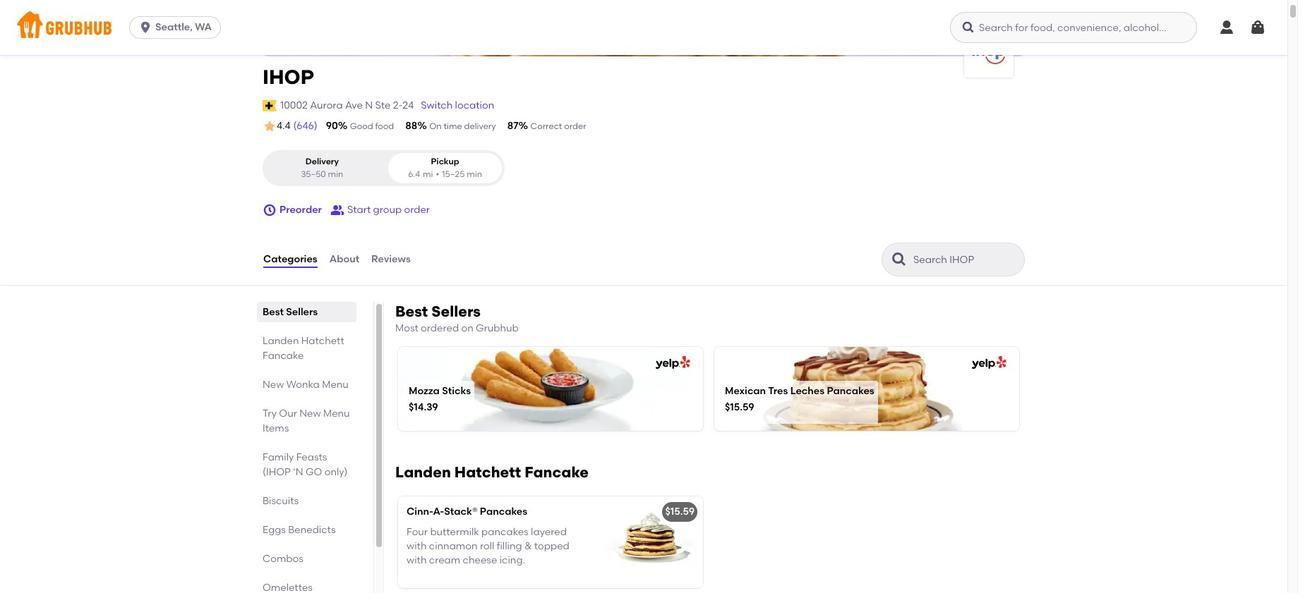 Task type: describe. For each thing, give the bounding box(es) containing it.
wonka
[[286, 379, 320, 391]]

cinn-a-stack® pancakes
[[407, 506, 528, 518]]

our
[[279, 408, 297, 420]]

tres
[[768, 385, 788, 397]]

start group order
[[347, 204, 430, 216]]

new inside try our new menu items
[[300, 408, 321, 420]]

location
[[455, 99, 494, 111]]

6.4
[[408, 169, 420, 179]]

family
[[263, 452, 294, 464]]

1 horizontal spatial hatchett
[[455, 464, 521, 482]]

0 vertical spatial new
[[263, 379, 284, 391]]

mi
[[423, 169, 433, 179]]

order inside start group order button
[[404, 204, 430, 216]]

yelp image for mozza sticks
[[653, 357, 691, 370]]

landen inside landen hatchett fancake
[[263, 335, 299, 347]]

main navigation navigation
[[0, 0, 1288, 55]]

correct
[[531, 121, 562, 131]]

svg image inside seattle, wa button
[[138, 20, 153, 35]]

grubhub
[[476, 323, 519, 335]]

feasts
[[296, 452, 327, 464]]

Search IHOP search field
[[912, 254, 1020, 267]]

combos
[[263, 554, 304, 566]]

go
[[306, 467, 322, 479]]

correct order
[[531, 121, 586, 131]]

$15.59 inside the mexican tres leches pancakes $15.59
[[725, 402, 754, 414]]

switch
[[421, 99, 453, 111]]

seattle,
[[155, 21, 193, 33]]

on
[[461, 323, 474, 335]]

on
[[429, 121, 442, 131]]

1 horizontal spatial fancake
[[525, 464, 589, 482]]

topped
[[534, 541, 570, 553]]

eggs benedicts
[[263, 525, 336, 537]]

mexican
[[725, 385, 766, 397]]

sellers for best sellers
[[286, 306, 318, 318]]

good
[[350, 121, 373, 131]]

preorder button
[[263, 198, 322, 223]]

preorder
[[280, 204, 322, 216]]

10002
[[280, 99, 308, 111]]

about
[[330, 253, 359, 265]]

switch location
[[421, 99, 494, 111]]

1 horizontal spatial svg image
[[1250, 19, 1267, 36]]

four buttermilk pancakes layered with cinnamon roll filling & topped with cream cheese icing.
[[407, 526, 570, 567]]

family feasts (ihop 'n go only)
[[263, 452, 348, 479]]

yelp image for mexican tres leches pancakes
[[969, 357, 1007, 370]]

1 vertical spatial landen hatchett fancake
[[395, 464, 589, 482]]

Search for food, convenience, alcohol... search field
[[950, 12, 1198, 43]]

wa
[[195, 21, 212, 33]]

pancakes
[[482, 526, 529, 538]]

subscription pass image
[[263, 100, 277, 111]]

start group order button
[[330, 198, 430, 223]]

10002 aurora ave n ste 2-24 button
[[280, 98, 415, 114]]

eggs
[[263, 525, 286, 537]]

1 vertical spatial landen
[[395, 464, 451, 482]]

$14.39
[[409, 402, 438, 414]]

•
[[436, 169, 439, 179]]

24
[[403, 99, 414, 111]]

stack®
[[444, 506, 478, 518]]

n
[[365, 99, 373, 111]]

2-
[[393, 99, 403, 111]]

buttermilk
[[430, 526, 479, 538]]

mozza sticks $14.39
[[409, 385, 471, 414]]

best sellers most ordered on grubhub
[[395, 303, 519, 335]]

ihop
[[263, 65, 314, 89]]

roll
[[480, 541, 494, 553]]

most
[[395, 323, 418, 335]]

a-
[[433, 506, 444, 518]]

star icon image
[[263, 119, 277, 134]]

(ihop
[[263, 467, 291, 479]]

fancake inside landen hatchett fancake
[[263, 350, 304, 362]]

good food
[[350, 121, 394, 131]]

sellers for best sellers most ordered on grubhub
[[432, 303, 481, 321]]

0 horizontal spatial $15.59
[[665, 506, 695, 518]]

10002 aurora ave n ste 2-24
[[280, 99, 414, 111]]

pickup 6.4 mi • 15–25 min
[[408, 157, 482, 179]]

pancakes for cinn-a-stack® pancakes
[[480, 506, 528, 518]]

on time delivery
[[429, 121, 496, 131]]



Task type: vqa. For each thing, say whether or not it's contained in the screenshot.
bag
no



Task type: locate. For each thing, give the bounding box(es) containing it.
1 horizontal spatial pancakes
[[827, 385, 875, 397]]

aurora
[[310, 99, 343, 111]]

1 horizontal spatial new
[[300, 408, 321, 420]]

best for best sellers
[[263, 306, 284, 318]]

0 vertical spatial with
[[407, 541, 427, 553]]

1 vertical spatial pancakes
[[480, 506, 528, 518]]

filling
[[497, 541, 522, 553]]

cinn-a-stack® pancakes image
[[597, 497, 703, 589]]

food
[[375, 121, 394, 131]]

0 horizontal spatial landen hatchett fancake
[[263, 335, 344, 362]]

4.4
[[277, 120, 291, 132]]

landen hatchett fancake up wonka
[[263, 335, 344, 362]]

time
[[444, 121, 462, 131]]

ordered
[[421, 323, 459, 335]]

0 horizontal spatial best
[[263, 306, 284, 318]]

1 min from the left
[[328, 169, 343, 179]]

1 vertical spatial $15.59
[[665, 506, 695, 518]]

delivery 35–50 min
[[301, 157, 343, 179]]

new right our
[[300, 408, 321, 420]]

0 horizontal spatial yelp image
[[653, 357, 691, 370]]

sellers down categories button
[[286, 306, 318, 318]]

best down categories button
[[263, 306, 284, 318]]

(646)
[[293, 120, 318, 132]]

with left cream
[[407, 555, 427, 567]]

mozza
[[409, 385, 440, 397]]

pancakes right leches
[[827, 385, 875, 397]]

order right correct at left top
[[564, 121, 586, 131]]

menu right wonka
[[322, 379, 349, 391]]

90
[[326, 120, 338, 132]]

pickup
[[431, 157, 459, 167]]

35–50
[[301, 169, 326, 179]]

categories
[[263, 253, 318, 265]]

ave
[[345, 99, 363, 111]]

biscuits
[[263, 496, 299, 508]]

delivery
[[464, 121, 496, 131]]

0 horizontal spatial svg image
[[138, 20, 153, 35]]

new
[[263, 379, 284, 391], [300, 408, 321, 420]]

'n
[[293, 467, 303, 479]]

0 vertical spatial $15.59
[[725, 402, 754, 414]]

15–25
[[442, 169, 465, 179]]

pancakes up pancakes
[[480, 506, 528, 518]]

2 with from the top
[[407, 555, 427, 567]]

best for best sellers most ordered on grubhub
[[395, 303, 428, 321]]

reviews button
[[371, 234, 411, 285]]

0 horizontal spatial new
[[263, 379, 284, 391]]

order right group
[[404, 204, 430, 216]]

cheese
[[463, 555, 497, 567]]

0 horizontal spatial svg image
[[263, 203, 277, 218]]

try
[[263, 408, 277, 420]]

try our new menu items
[[263, 408, 350, 435]]

cinnamon
[[429, 541, 478, 553]]

menu inside try our new menu items
[[323, 408, 350, 420]]

about button
[[329, 234, 360, 285]]

0 horizontal spatial landen
[[263, 335, 299, 347]]

svg image inside 'preorder' 'button'
[[263, 203, 277, 218]]

start
[[347, 204, 371, 216]]

min right 15–25
[[467, 169, 482, 179]]

ste
[[375, 99, 391, 111]]

reviews
[[371, 253, 411, 265]]

with
[[407, 541, 427, 553], [407, 555, 427, 567]]

fancake up wonka
[[263, 350, 304, 362]]

option group
[[263, 151, 505, 186]]

sellers
[[432, 303, 481, 321], [286, 306, 318, 318]]

pancakes inside the mexican tres leches pancakes $15.59
[[827, 385, 875, 397]]

layered
[[531, 526, 567, 538]]

new wonka menu
[[263, 379, 349, 391]]

1 horizontal spatial landen
[[395, 464, 451, 482]]

&
[[525, 541, 532, 553]]

landen
[[263, 335, 299, 347], [395, 464, 451, 482]]

sellers up the on
[[432, 303, 481, 321]]

88
[[405, 120, 417, 132]]

1 vertical spatial with
[[407, 555, 427, 567]]

delivery
[[306, 157, 339, 167]]

sellers inside the best sellers most ordered on grubhub
[[432, 303, 481, 321]]

option group containing delivery 35–50 min
[[263, 151, 505, 186]]

1 horizontal spatial best
[[395, 303, 428, 321]]

0 vertical spatial pancakes
[[827, 385, 875, 397]]

search icon image
[[891, 251, 908, 268]]

people icon image
[[330, 203, 345, 218]]

best
[[395, 303, 428, 321], [263, 306, 284, 318]]

with down four
[[407, 541, 427, 553]]

0 horizontal spatial hatchett
[[301, 335, 344, 347]]

items
[[263, 423, 289, 435]]

0 horizontal spatial fancake
[[263, 350, 304, 362]]

switch location button
[[420, 98, 495, 114]]

1 vertical spatial order
[[404, 204, 430, 216]]

min inside pickup 6.4 mi • 15–25 min
[[467, 169, 482, 179]]

2 min from the left
[[467, 169, 482, 179]]

0 vertical spatial hatchett
[[301, 335, 344, 347]]

svg image
[[1250, 19, 1267, 36], [138, 20, 153, 35]]

best up most
[[395, 303, 428, 321]]

hatchett
[[301, 335, 344, 347], [455, 464, 521, 482]]

mexican tres leches pancakes $15.59
[[725, 385, 875, 414]]

benedicts
[[288, 525, 336, 537]]

$15.59
[[725, 402, 754, 414], [665, 506, 695, 518]]

0 horizontal spatial sellers
[[286, 306, 318, 318]]

1 horizontal spatial min
[[467, 169, 482, 179]]

only)
[[325, 467, 348, 479]]

87
[[507, 120, 519, 132]]

svg image
[[1219, 19, 1236, 36], [962, 20, 976, 35], [263, 203, 277, 218]]

best sellers
[[263, 306, 318, 318]]

min inside delivery 35–50 min
[[328, 169, 343, 179]]

1 vertical spatial menu
[[323, 408, 350, 420]]

pancakes
[[827, 385, 875, 397], [480, 506, 528, 518]]

hatchett inside landen hatchett fancake
[[301, 335, 344, 347]]

0 horizontal spatial order
[[404, 204, 430, 216]]

leches
[[791, 385, 825, 397]]

seattle, wa button
[[129, 16, 227, 39]]

landen hatchett fancake up cinn-a-stack® pancakes
[[395, 464, 589, 482]]

1 horizontal spatial svg image
[[962, 20, 976, 35]]

ihop logo image
[[964, 28, 1014, 78]]

group
[[373, 204, 402, 216]]

sticks
[[442, 385, 471, 397]]

categories button
[[263, 234, 318, 285]]

0 horizontal spatial pancakes
[[480, 506, 528, 518]]

icing.
[[500, 555, 525, 567]]

1 horizontal spatial order
[[564, 121, 586, 131]]

0 horizontal spatial min
[[328, 169, 343, 179]]

1 with from the top
[[407, 541, 427, 553]]

menu
[[322, 379, 349, 391], [323, 408, 350, 420]]

1 horizontal spatial $15.59
[[725, 402, 754, 414]]

0 vertical spatial fancake
[[263, 350, 304, 362]]

1 vertical spatial hatchett
[[455, 464, 521, 482]]

2 horizontal spatial svg image
[[1219, 19, 1236, 36]]

seattle, wa
[[155, 21, 212, 33]]

0 vertical spatial menu
[[322, 379, 349, 391]]

1 horizontal spatial landen hatchett fancake
[[395, 464, 589, 482]]

min
[[328, 169, 343, 179], [467, 169, 482, 179]]

min down delivery on the left top
[[328, 169, 343, 179]]

best inside the best sellers most ordered on grubhub
[[395, 303, 428, 321]]

four
[[407, 526, 428, 538]]

0 vertical spatial landen
[[263, 335, 299, 347]]

1 vertical spatial fancake
[[525, 464, 589, 482]]

0 vertical spatial landen hatchett fancake
[[263, 335, 344, 362]]

landen down best sellers
[[263, 335, 299, 347]]

new up try
[[263, 379, 284, 391]]

cinn-
[[407, 506, 433, 518]]

landen up the cinn-
[[395, 464, 451, 482]]

cream
[[429, 555, 461, 567]]

0 vertical spatial order
[[564, 121, 586, 131]]

pancakes for mexican tres leches pancakes $15.59
[[827, 385, 875, 397]]

menu down "new wonka menu"
[[323, 408, 350, 420]]

2 yelp image from the left
[[969, 357, 1007, 370]]

hatchett down best sellers
[[301, 335, 344, 347]]

1 yelp image from the left
[[653, 357, 691, 370]]

order
[[564, 121, 586, 131], [404, 204, 430, 216]]

landen hatchett fancake
[[263, 335, 344, 362], [395, 464, 589, 482]]

1 horizontal spatial yelp image
[[969, 357, 1007, 370]]

1 horizontal spatial sellers
[[432, 303, 481, 321]]

fancake up layered
[[525, 464, 589, 482]]

1 vertical spatial new
[[300, 408, 321, 420]]

hatchett up cinn-a-stack® pancakes
[[455, 464, 521, 482]]

yelp image
[[653, 357, 691, 370], [969, 357, 1007, 370]]



